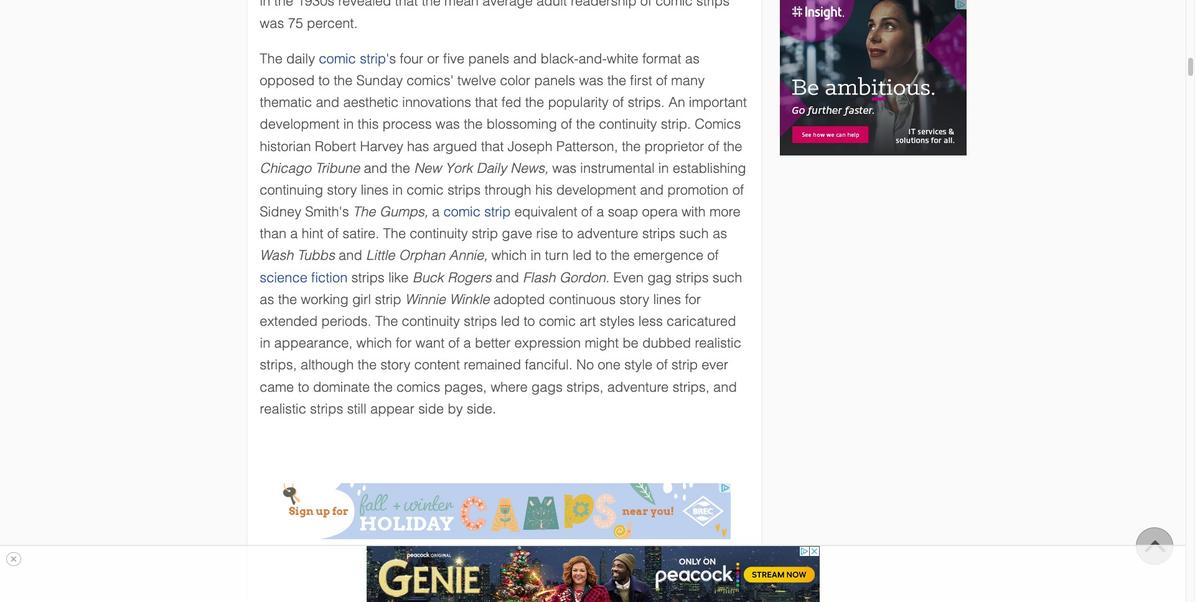 Task type: locate. For each thing, give the bounding box(es) containing it.
no
[[576, 358, 594, 373]]

1 horizontal spatial strips,
[[566, 379, 603, 395]]

comic inside adopted continuous story lines for extended periods. the continuity strips led to comic art styles less caricatured in appearance, which for want of a better expression might be dubbed realistic strips, although the story content remained fanciful. no one style of strip ever came to dominate the comics pages, where gags strips, adventure strips, and realistic strips still appear side by side.
[[539, 314, 576, 329]]

as inside 's four or five panels and black-and-white format as opposed to the sunday comics' twelve color panels was the first of many thematic and aesthetic innovations that fed the popularity of strips. an important development in this process was the blossoming of the continuity strip. comics historian robert harvey has argued that joseph patterson, the proprietor of the
[[685, 51, 700, 66]]

science
[[260, 270, 307, 285]]

as down more
[[713, 226, 727, 242]]

with
[[682, 204, 706, 220]]

0 horizontal spatial strips,
[[260, 358, 297, 373]]

realistic down came on the bottom left of page
[[260, 401, 306, 417]]

1 vertical spatial development
[[556, 182, 636, 198]]

2 horizontal spatial was
[[579, 73, 603, 88]]

strips, down ever
[[672, 379, 710, 395]]

0 vertical spatial realistic
[[695, 336, 741, 351]]

adventure down style
[[607, 379, 669, 395]]

1 horizontal spatial as
[[685, 51, 700, 66]]

in left turn
[[531, 248, 541, 264]]

tubbs
[[297, 248, 335, 264]]

news,
[[510, 160, 548, 176]]

the up extended
[[278, 292, 297, 307]]

panels down the black-
[[534, 73, 575, 88]]

establishing
[[673, 160, 746, 176]]

comic strip link down through
[[443, 204, 511, 220]]

2 vertical spatial continuity
[[402, 314, 460, 329]]

strip up the wash tubbs and little orphan annie, which in turn led to the emergence of
[[472, 226, 498, 242]]

which down periods.
[[356, 336, 392, 351]]

2 vertical spatial was
[[552, 160, 577, 176]]

the inside equivalent of a soap opera with more than a hint of satire. the continuity strip gave rise to adventure strips such as
[[383, 226, 406, 242]]

1 vertical spatial panels
[[534, 73, 575, 88]]

in down proprietor
[[658, 160, 669, 176]]

to
[[318, 73, 330, 88], [562, 226, 573, 242], [595, 248, 607, 264], [524, 314, 535, 329], [298, 379, 309, 395]]

that
[[475, 95, 498, 110], [481, 138, 504, 154]]

wash tubbs and little orphan annie, which in turn led to the emergence of
[[260, 248, 719, 264]]

was up his
[[552, 160, 577, 176]]

strip down like at the left of page
[[375, 292, 401, 307]]

1 vertical spatial realistic
[[260, 401, 306, 417]]

winkle
[[449, 292, 490, 307]]

joseph
[[508, 138, 552, 154]]

which inside adopted continuous story lines for extended periods. the continuity strips led to comic art styles less caricatured in appearance, which for want of a better expression might be dubbed realistic strips, although the story content remained fanciful. no one style of strip ever came to dominate the comics pages, where gags strips, adventure strips, and realistic strips still appear side by side.
[[356, 336, 392, 351]]

caricatured
[[667, 314, 736, 329]]

story
[[327, 182, 357, 198], [619, 292, 649, 307], [380, 358, 410, 373]]

working
[[301, 292, 349, 307]]

advertisement region
[[780, 0, 966, 156], [278, 484, 731, 540], [366, 546, 819, 603]]

promotion
[[667, 182, 729, 198]]

the up appear
[[374, 379, 393, 395]]

1 vertical spatial adventure
[[607, 379, 669, 395]]

and down ever
[[713, 379, 737, 395]]

strips inside even gag strips such as the working girl strip
[[676, 270, 709, 285]]

story down even
[[619, 292, 649, 307]]

2 horizontal spatial as
[[713, 226, 727, 242]]

historian
[[260, 138, 311, 154]]

1 vertical spatial story
[[619, 292, 649, 307]]

comic right daily
[[319, 51, 356, 66]]

comic
[[319, 51, 356, 66], [407, 182, 444, 198], [443, 204, 480, 220], [539, 314, 576, 329]]

which down gave at the top
[[491, 248, 527, 264]]

0 vertical spatial lines
[[361, 182, 389, 198]]

story down tribune
[[327, 182, 357, 198]]

the up opposed
[[260, 51, 283, 66]]

flash
[[523, 270, 556, 285]]

tribune
[[315, 160, 360, 176]]

continuity inside equivalent of a soap opera with more than a hint of satire. the continuity strip gave rise to adventure strips such as
[[410, 226, 468, 242]]

strip inside adopted continuous story lines for extended periods. the continuity strips led to comic art styles less caricatured in appearance, which for want of a better expression might be dubbed realistic strips, although the story content remained fanciful. no one style of strip ever came to dominate the comics pages, where gags strips, adventure strips, and realistic strips still appear side by side.
[[671, 358, 698, 373]]

adopted
[[493, 292, 545, 307]]

of inside was instrumental in establishing continuing story lines in comic strips through his development and promotion of sidney smith's
[[732, 182, 744, 198]]

of up more
[[732, 182, 744, 198]]

comic strip link up sunday
[[319, 51, 386, 66]]

1 vertical spatial led
[[501, 314, 520, 329]]

might
[[585, 336, 619, 351]]

0 horizontal spatial comic strip link
[[319, 51, 386, 66]]

lines up gumps,
[[361, 182, 389, 198]]

0 horizontal spatial story
[[327, 182, 357, 198]]

0 vertical spatial development
[[260, 117, 340, 132]]

and right thematic
[[316, 95, 339, 110]]

as down science at the top left
[[260, 292, 274, 307]]

strips down the 'emergence'
[[676, 270, 709, 285]]

1 vertical spatial such
[[713, 270, 742, 285]]

strip
[[360, 51, 386, 66], [484, 204, 511, 220], [472, 226, 498, 242], [375, 292, 401, 307], [671, 358, 698, 373]]

annie,
[[449, 248, 488, 264]]

was up argued
[[436, 117, 460, 132]]

the gumps, a comic strip
[[353, 204, 511, 220]]

innovations
[[402, 95, 471, 110]]

development down thematic
[[260, 117, 340, 132]]

1 vertical spatial lines
[[653, 292, 681, 307]]

to down adopted
[[524, 314, 535, 329]]

2 horizontal spatial story
[[619, 292, 649, 307]]

to inside 's four or five panels and black-and-white format as opposed to the sunday comics' twelve color panels was the first of many thematic and aesthetic innovations that fed the popularity of strips. an important development in this process was the blossoming of the continuity strip. comics historian robert harvey has argued that joseph patterson, the proprietor of the
[[318, 73, 330, 88]]

1 vertical spatial continuity
[[410, 226, 468, 242]]

four
[[400, 51, 423, 66]]

science fiction strips like buck rogers and flash gordon.
[[260, 270, 609, 285]]

to down the daily comic strip at top left
[[318, 73, 330, 88]]

lines down gag
[[653, 292, 681, 307]]

realistic up ever
[[695, 336, 741, 351]]

of
[[656, 73, 667, 88], [612, 95, 624, 110], [561, 117, 572, 132], [708, 138, 719, 154], [732, 182, 744, 198], [581, 204, 593, 220], [327, 226, 339, 242], [707, 248, 719, 264], [448, 336, 460, 351], [656, 358, 668, 373]]

0 horizontal spatial lines
[[361, 182, 389, 198]]

comic up expression
[[539, 314, 576, 329]]

adventure inside adopted continuous story lines for extended periods. the continuity strips led to comic art styles less caricatured in appearance, which for want of a better expression might be dubbed realistic strips, although the story content remained fanciful. no one style of strip ever came to dominate the comics pages, where gags strips, adventure strips, and realistic strips still appear side by side.
[[607, 379, 669, 395]]

in
[[343, 117, 354, 132], [658, 160, 669, 176], [392, 182, 403, 198], [531, 248, 541, 264], [260, 336, 270, 351]]

development down instrumental on the top of page
[[556, 182, 636, 198]]

such down 'with'
[[679, 226, 709, 242]]

1 vertical spatial which
[[356, 336, 392, 351]]

0 vertical spatial continuity
[[599, 117, 657, 132]]

2 vertical spatial as
[[260, 292, 274, 307]]

was down and-
[[579, 73, 603, 88]]

1 horizontal spatial which
[[491, 248, 527, 264]]

as inside equivalent of a soap opera with more than a hint of satire. the continuity strip gave rise to adventure strips such as
[[713, 226, 727, 242]]

0 vertical spatial as
[[685, 51, 700, 66]]

the up the patterson,
[[576, 117, 595, 132]]

continuity up want
[[402, 314, 460, 329]]

aesthetic
[[343, 95, 399, 110]]

adventure down soap
[[577, 226, 638, 242]]

the down gumps,
[[383, 226, 406, 242]]

1 vertical spatial comic strip link
[[443, 204, 511, 220]]

strips down opera
[[642, 226, 675, 242]]

buck
[[412, 270, 444, 285]]

1 horizontal spatial led
[[573, 248, 592, 264]]

0 vertical spatial adventure
[[577, 226, 638, 242]]

continuity down strips. at the top right of page
[[599, 117, 657, 132]]

equivalent of a soap opera with more than a hint of satire. the continuity strip gave rise to adventure strips such as
[[260, 204, 740, 242]]

1 horizontal spatial such
[[713, 270, 742, 285]]

1 vertical spatial was
[[436, 117, 460, 132]]

strip inside equivalent of a soap opera with more than a hint of satire. the continuity strip gave rise to adventure strips such as
[[472, 226, 498, 242]]

2 vertical spatial story
[[380, 358, 410, 373]]

's
[[386, 51, 396, 66]]

strip down dubbed
[[671, 358, 698, 373]]

the up instrumental on the top of page
[[622, 138, 641, 154]]

in inside 's four or five panels and black-and-white format as opposed to the sunday comics' twelve color panels was the first of many thematic and aesthetic innovations that fed the popularity of strips. an important development in this process was the blossoming of the continuity strip. comics historian robert harvey has argued that joseph patterson, the proprietor of the
[[343, 117, 354, 132]]

smith's
[[305, 204, 349, 220]]

strips down york at left top
[[447, 182, 481, 198]]

for left want
[[396, 336, 412, 351]]

of down the popularity
[[561, 117, 572, 132]]

1 horizontal spatial panels
[[534, 73, 575, 88]]

1 horizontal spatial lines
[[653, 292, 681, 307]]

0 vertical spatial story
[[327, 182, 357, 198]]

hint
[[302, 226, 323, 242]]

the up argued
[[464, 117, 483, 132]]

in inside adopted continuous story lines for extended periods. the continuity strips led to comic art styles less caricatured in appearance, which for want of a better expression might be dubbed realistic strips, although the story content remained fanciful. no one style of strip ever came to dominate the comics pages, where gags strips, adventure strips, and realistic strips still appear side by side.
[[260, 336, 270, 351]]

development inside 's four or five panels and black-and-white format as opposed to the sunday comics' twelve color panels was the first of many thematic and aesthetic innovations that fed the popularity of strips. an important development in this process was the blossoming of the continuity strip. comics historian robert harvey has argued that joseph patterson, the proprietor of the
[[260, 117, 340, 132]]

the down the daily comic strip at top left
[[334, 73, 353, 88]]

1 vertical spatial that
[[481, 138, 504, 154]]

1 horizontal spatial was
[[552, 160, 577, 176]]

comic down new
[[407, 182, 444, 198]]

thematic
[[260, 95, 312, 110]]

strips, down no
[[566, 379, 603, 395]]

the right periods.
[[375, 314, 398, 329]]

instrumental
[[580, 160, 655, 176]]

1 horizontal spatial development
[[556, 182, 636, 198]]

argued
[[433, 138, 477, 154]]

led up gordon.
[[573, 248, 592, 264]]

0 horizontal spatial such
[[679, 226, 709, 242]]

of down comics at the top of the page
[[708, 138, 719, 154]]

such up caricatured
[[713, 270, 742, 285]]

that up "daily"
[[481, 138, 504, 154]]

of down dubbed
[[656, 358, 668, 373]]

gave
[[502, 226, 532, 242]]

led down adopted
[[501, 314, 520, 329]]

comic strip link
[[319, 51, 386, 66], [443, 204, 511, 220]]

panels up twelve
[[468, 51, 509, 66]]

0 vertical spatial led
[[573, 248, 592, 264]]

such
[[679, 226, 709, 242], [713, 270, 742, 285]]

1 vertical spatial for
[[396, 336, 412, 351]]

side.
[[467, 401, 496, 417]]

strips inside equivalent of a soap opera with more than a hint of satire. the continuity strip gave rise to adventure strips such as
[[642, 226, 675, 242]]

to right rise
[[562, 226, 573, 242]]

for up caricatured
[[685, 292, 701, 307]]

for
[[685, 292, 701, 307], [396, 336, 412, 351]]

0 horizontal spatial development
[[260, 117, 340, 132]]

was inside was instrumental in establishing continuing story lines in comic strips through his development and promotion of sidney smith's
[[552, 160, 577, 176]]

and up opera
[[640, 182, 664, 198]]

0 vertical spatial such
[[679, 226, 709, 242]]

0 horizontal spatial which
[[356, 336, 392, 351]]

a left the better
[[463, 336, 471, 351]]

as inside even gag strips such as the working girl strip
[[260, 292, 274, 307]]

such inside equivalent of a soap opera with more than a hint of satire. the continuity strip gave rise to adventure strips such as
[[679, 226, 709, 242]]

was instrumental in establishing continuing story lines in comic strips through his development and promotion of sidney smith's
[[260, 160, 746, 220]]

orphan
[[399, 248, 445, 264]]

led
[[573, 248, 592, 264], [501, 314, 520, 329]]

lines
[[361, 182, 389, 198], [653, 292, 681, 307]]

in down extended
[[260, 336, 270, 351]]

in left this
[[343, 117, 354, 132]]

1 horizontal spatial comic strip link
[[443, 204, 511, 220]]

in up gumps,
[[392, 182, 403, 198]]

0 vertical spatial comic strip link
[[319, 51, 386, 66]]

chicago
[[260, 160, 311, 176]]

was
[[579, 73, 603, 88], [436, 117, 460, 132], [552, 160, 577, 176]]

0 vertical spatial was
[[579, 73, 603, 88]]

story up the comics
[[380, 358, 410, 373]]

1 vertical spatial as
[[713, 226, 727, 242]]

development inside was instrumental in establishing continuing story lines in comic strips through his development and promotion of sidney smith's
[[556, 182, 636, 198]]

0 vertical spatial for
[[685, 292, 701, 307]]

0 horizontal spatial as
[[260, 292, 274, 307]]

dominate
[[313, 379, 370, 395]]

of right want
[[448, 336, 460, 351]]

as up many
[[685, 51, 700, 66]]

the
[[334, 73, 353, 88], [607, 73, 626, 88], [525, 95, 544, 110], [464, 117, 483, 132], [576, 117, 595, 132], [622, 138, 641, 154], [723, 138, 742, 154], [391, 160, 410, 176], [611, 248, 630, 264], [278, 292, 297, 307], [358, 358, 377, 373], [374, 379, 393, 395]]

1 horizontal spatial realistic
[[695, 336, 741, 351]]

comics'
[[407, 73, 454, 88]]

continuity inside 's four or five panels and black-and-white format as opposed to the sunday comics' twelve color panels was the first of many thematic and aesthetic innovations that fed the popularity of strips. an important development in this process was the blossoming of the continuity strip. comics historian robert harvey has argued that joseph patterson, the proprietor of the
[[599, 117, 657, 132]]

strip inside even gag strips such as the working girl strip
[[375, 292, 401, 307]]

girl
[[352, 292, 371, 307]]

strips, up came on the bottom left of page
[[260, 358, 297, 373]]

0 horizontal spatial led
[[501, 314, 520, 329]]

and
[[513, 51, 537, 66], [316, 95, 339, 110], [364, 160, 387, 176], [640, 182, 664, 198], [339, 248, 362, 264], [495, 270, 519, 285], [713, 379, 737, 395]]

a left hint
[[290, 226, 298, 242]]

continuity down the gumps, a comic strip
[[410, 226, 468, 242]]

opposed
[[260, 73, 315, 88]]

that down twelve
[[475, 95, 498, 110]]

0 vertical spatial panels
[[468, 51, 509, 66]]



Task type: describe. For each thing, give the bounding box(es) containing it.
this
[[358, 117, 379, 132]]

winnie winkle
[[405, 292, 490, 307]]

the down comics at the top of the page
[[723, 138, 742, 154]]

popularity
[[548, 95, 609, 110]]

pages,
[[444, 379, 487, 395]]

's four or five panels and black-and-white format as opposed to the sunday comics' twelve color panels was the first of many thematic and aesthetic innovations that fed the popularity of strips. an important development in this process was the blossoming of the continuity strip. comics historian robert harvey has argued that joseph patterson, the proprietor of the
[[260, 51, 747, 154]]

blossoming
[[487, 117, 557, 132]]

new
[[414, 160, 441, 176]]

strips down winkle
[[464, 314, 497, 329]]

gag
[[647, 270, 672, 285]]

continuity inside adopted continuous story lines for extended periods. the continuity strips led to comic art styles less caricatured in appearance, which for want of a better expression might be dubbed realistic strips, although the story content remained fanciful. no one style of strip ever came to dominate the comics pages, where gags strips, adventure strips, and realistic strips still appear side by side.
[[402, 314, 460, 329]]

be
[[623, 336, 639, 351]]

turn
[[545, 248, 569, 264]]

daily
[[476, 160, 507, 176]]

0 horizontal spatial was
[[436, 117, 460, 132]]

patterson,
[[556, 138, 618, 154]]

the up dominate
[[358, 358, 377, 373]]

strip down through
[[484, 204, 511, 220]]

and up 'color'
[[513, 51, 537, 66]]

and down satire.
[[339, 248, 362, 264]]

and down harvey
[[364, 160, 387, 176]]

strips down dominate
[[310, 401, 343, 417]]

lines inside adopted continuous story lines for extended periods. the continuity strips led to comic art styles less caricatured in appearance, which for want of a better expression might be dubbed realistic strips, although the story content remained fanciful. no one style of strip ever came to dominate the comics pages, where gags strips, adventure strips, and realistic strips still appear side by side.
[[653, 292, 681, 307]]

the daily comic strip
[[260, 51, 386, 66]]

want
[[416, 336, 444, 351]]

an
[[668, 95, 685, 110]]

content
[[414, 358, 460, 373]]

process
[[383, 117, 432, 132]]

york
[[445, 160, 473, 176]]

0 horizontal spatial panels
[[468, 51, 509, 66]]

format
[[642, 51, 681, 66]]

appearance,
[[274, 336, 353, 351]]

continuing
[[260, 182, 323, 198]]

many
[[671, 73, 705, 88]]

science fiction link
[[260, 270, 348, 285]]

came
[[260, 379, 294, 395]]

five
[[443, 51, 464, 66]]

comics
[[396, 379, 440, 395]]

appear
[[370, 401, 414, 417]]

fanciful.
[[525, 358, 573, 373]]

sidney
[[260, 204, 301, 220]]

a right gumps,
[[432, 204, 440, 220]]

and inside adopted continuous story lines for extended periods. the continuity strips led to comic art styles less caricatured in appearance, which for want of a better expression might be dubbed realistic strips, although the story content remained fanciful. no one style of strip ever came to dominate the comics pages, where gags strips, adventure strips, and realistic strips still appear side by side.
[[713, 379, 737, 395]]

1 vertical spatial advertisement region
[[278, 484, 731, 540]]

gordon.
[[559, 270, 609, 285]]

better
[[475, 336, 511, 351]]

robert
[[315, 138, 356, 154]]

a left soap
[[596, 204, 604, 220]]

important
[[689, 95, 747, 110]]

lines inside was instrumental in establishing continuing story lines in comic strips through his development and promotion of sidney smith's
[[361, 182, 389, 198]]

even gag strips such as the working girl strip
[[260, 270, 742, 307]]

harvey
[[360, 138, 403, 154]]

0 vertical spatial which
[[491, 248, 527, 264]]

0 vertical spatial advertisement region
[[780, 0, 966, 156]]

story inside was instrumental in establishing continuing story lines in comic strips through his development and promotion of sidney smith's
[[327, 182, 357, 198]]

strips inside was instrumental in establishing continuing story lines in comic strips through his development and promotion of sidney smith's
[[447, 182, 481, 198]]

or
[[427, 51, 439, 66]]

the inside even gag strips such as the working girl strip
[[278, 292, 297, 307]]

daily
[[286, 51, 315, 66]]

the up even
[[611, 248, 630, 264]]

extended
[[260, 314, 318, 329]]

comic down york at left top
[[443, 204, 480, 220]]

continuous
[[549, 292, 616, 307]]

adventure inside equivalent of a soap opera with more than a hint of satire. the continuity strip gave rise to adventure strips such as
[[577, 226, 638, 242]]

style
[[624, 358, 652, 373]]

styles
[[600, 314, 635, 329]]

of right hint
[[327, 226, 339, 242]]

led inside adopted continuous story lines for extended periods. the continuity strips led to comic art styles less caricatured in appearance, which for want of a better expression might be dubbed realistic strips, although the story content remained fanciful. no one style of strip ever came to dominate the comics pages, where gags strips, adventure strips, and realistic strips still appear side by side.
[[501, 314, 520, 329]]

of right first
[[656, 73, 667, 88]]

and inside was instrumental in establishing continuing story lines in comic strips through his development and promotion of sidney smith's
[[640, 182, 664, 198]]

the down white
[[607, 73, 626, 88]]

less
[[638, 314, 663, 329]]

to right came on the bottom left of page
[[298, 379, 309, 395]]

the right fed
[[525, 95, 544, 110]]

twelve
[[457, 73, 496, 88]]

adopted continuous story lines for extended periods. the continuity strips led to comic art styles less caricatured in appearance, which for want of a better expression might be dubbed realistic strips, although the story content remained fanciful. no one style of strip ever came to dominate the comics pages, where gags strips, adventure strips, and realistic strips still appear side by side.
[[260, 292, 741, 417]]

soap
[[608, 204, 638, 220]]

winnie
[[405, 292, 446, 307]]

of left strips. at the top right of page
[[612, 95, 624, 110]]

strip.
[[661, 117, 691, 132]]

comics
[[695, 117, 741, 132]]

of left soap
[[581, 204, 593, 220]]

like
[[388, 270, 409, 285]]

gumps,
[[379, 204, 428, 220]]

0 horizontal spatial realistic
[[260, 401, 306, 417]]

and up adopted
[[495, 270, 519, 285]]

white
[[607, 51, 638, 66]]

the up satire.
[[353, 204, 376, 220]]

2 horizontal spatial strips,
[[672, 379, 710, 395]]

to inside equivalent of a soap opera with more than a hint of satire. the continuity strip gave rise to adventure strips such as
[[562, 226, 573, 242]]

rise
[[536, 226, 558, 242]]

strip up sunday
[[360, 51, 386, 66]]

even
[[613, 270, 644, 285]]

periods.
[[321, 314, 371, 329]]

a inside adopted continuous story lines for extended periods. the continuity strips led to comic art styles less caricatured in appearance, which for want of a better expression might be dubbed realistic strips, although the story content remained fanciful. no one style of strip ever came to dominate the comics pages, where gags strips, adventure strips, and realistic strips still appear side by side.
[[463, 336, 471, 351]]

0 horizontal spatial for
[[396, 336, 412, 351]]

equivalent
[[514, 204, 577, 220]]

rogers
[[447, 270, 492, 285]]

his
[[535, 182, 553, 198]]

strips up girl
[[351, 270, 385, 285]]

strips.
[[628, 95, 665, 110]]

the left new
[[391, 160, 410, 176]]

black-
[[541, 51, 579, 66]]

2 vertical spatial advertisement region
[[366, 546, 819, 603]]

little
[[366, 248, 395, 264]]

first
[[630, 73, 652, 88]]

although
[[301, 358, 354, 373]]

expression
[[514, 336, 581, 351]]

comic inside was instrumental in establishing continuing story lines in comic strips through his development and promotion of sidney smith's
[[407, 182, 444, 198]]

0 vertical spatial that
[[475, 95, 498, 110]]

through
[[485, 182, 531, 198]]

has
[[407, 138, 429, 154]]

such inside even gag strips such as the working girl strip
[[713, 270, 742, 285]]

×
[[10, 553, 17, 566]]

proprietor
[[645, 138, 704, 154]]

still
[[347, 401, 367, 417]]

where
[[491, 379, 528, 395]]

1 horizontal spatial for
[[685, 292, 701, 307]]

satire.
[[342, 226, 379, 242]]

color
[[500, 73, 530, 88]]

opera
[[642, 204, 678, 220]]

1 horizontal spatial story
[[380, 358, 410, 373]]

one
[[598, 358, 621, 373]]

the inside adopted continuous story lines for extended periods. the continuity strips led to comic art styles less caricatured in appearance, which for want of a better expression might be dubbed realistic strips, although the story content remained fanciful. no one style of strip ever came to dominate the comics pages, where gags strips, adventure strips, and realistic strips still appear side by side.
[[375, 314, 398, 329]]

of right the 'emergence'
[[707, 248, 719, 264]]

by
[[448, 401, 463, 417]]

to up gordon.
[[595, 248, 607, 264]]

than
[[260, 226, 286, 242]]



Task type: vqa. For each thing, say whether or not it's contained in the screenshot.
book inside Appeared Under The Marvel Imprint. The Resulting Boom In Superhero Comics, Which Saw The Debut Of Spiderman And The Uncanny X-Men, Is Referred To By Fans As The Silver Age Of Comics. In The Late 1950S And 1960S These Fans Were Particularly Important In Shaping The Direction Of Comic Books And Comics History. These Fans Were Interested In Comic Art And Story Construction Rather Than Simply The Entertainment Value Of The Comic Books. That Many Of These Fans Were Young Adults Had Important Ramifications For The Future Direction Of Comic Books. Likewise, Their Focus On Superheroes Meant That These Comic Books Have Been Accorded The Most Attention, And Books From Publishers Such As Harvey, Dell, And Archie Comics Figure Little In Many Discussions Of Comic Book History Because Their Content Is Held To Be Insignificant, At Least To Young Adults.
no



